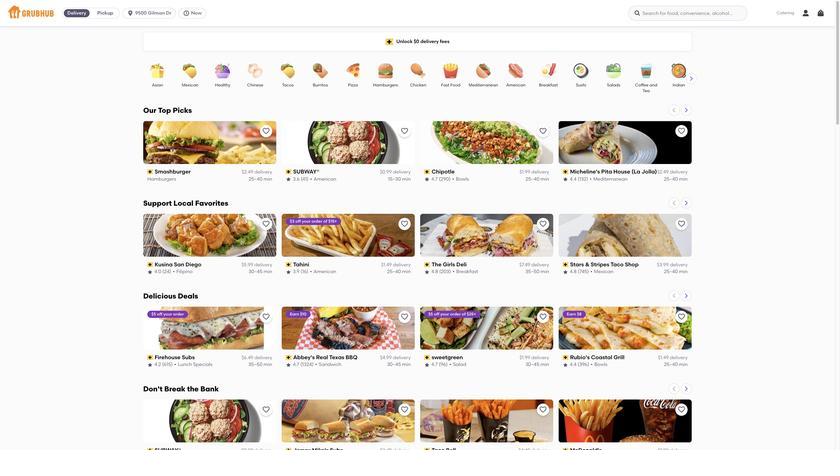 Task type: vqa. For each thing, say whether or not it's contained in the screenshot.
Smashburger
yes



Task type: locate. For each thing, give the bounding box(es) containing it.
deli
[[457, 262, 467, 268]]

0 horizontal spatial 30–45 min
[[249, 269, 272, 275]]

2 $2.49 from the left
[[657, 170, 669, 175]]

1 vertical spatial $1.99 delivery
[[520, 356, 549, 361]]

0 vertical spatial $1.49
[[381, 263, 392, 268]]

25–40 min for tahini
[[387, 269, 411, 275]]

0 vertical spatial $1.49 delivery
[[381, 263, 411, 268]]

1 horizontal spatial $2.49
[[657, 170, 669, 175]]

subscription pass image
[[147, 170, 153, 175], [424, 170, 430, 175], [286, 263, 292, 268], [563, 263, 569, 268], [147, 356, 153, 361], [286, 356, 292, 361], [563, 356, 569, 361], [147, 449, 153, 451], [424, 449, 430, 451], [563, 449, 569, 451]]

• right (132)
[[590, 176, 592, 182]]

1 horizontal spatial 4.8
[[570, 269, 577, 275]]

subscription pass image for smashburger
[[147, 170, 153, 175]]

american down subway®
[[314, 176, 336, 182]]

$0.99 delivery
[[380, 170, 411, 175]]

2 $1.99 delivery from the top
[[520, 356, 549, 361]]

4.0 (24)
[[154, 269, 171, 275]]

0 horizontal spatial 35–50
[[249, 362, 263, 368]]

top
[[158, 106, 171, 115]]

1 vertical spatial bowls
[[595, 362, 608, 368]]

1 horizontal spatial order
[[312, 219, 322, 224]]

(16)
[[301, 269, 308, 275]]

1 vertical spatial hamburgers
[[147, 176, 176, 182]]

chipotle logo image
[[420, 121, 553, 164]]

chicken image
[[406, 63, 430, 78]]

0 horizontal spatial • bowls
[[452, 176, 469, 182]]

delivery button
[[63, 8, 91, 19]]

save this restaurant image
[[262, 127, 270, 135], [401, 127, 409, 135], [678, 127, 686, 135], [401, 220, 409, 228], [678, 313, 686, 321], [262, 406, 270, 414], [539, 406, 547, 414], [678, 406, 686, 414]]

delivery for kusina san diego
[[254, 263, 272, 268]]

delivery for sweetgreen
[[532, 356, 549, 361]]

15–30
[[388, 176, 401, 182]]

0 horizontal spatial your
[[163, 312, 172, 317]]

$1.49
[[381, 263, 392, 268], [658, 356, 669, 361]]

mexican
[[182, 83, 198, 88], [594, 269, 614, 275]]

• right (41)
[[310, 176, 312, 182]]

$1.49 delivery for tahini
[[381, 263, 411, 268]]

star icon image left 4.7 (96)
[[424, 363, 430, 368]]

subscription pass image for sweetgreen
[[424, 356, 430, 361]]

35–50 min
[[526, 269, 549, 275], [249, 362, 272, 368]]

mexican down mexican image
[[182, 83, 198, 88]]

$2.49 for micheline's pita house (la jolla)
[[657, 170, 669, 175]]

subscription pass image for micheline's pita house (la jolla)
[[563, 170, 569, 175]]

1 vertical spatial • bowls
[[591, 362, 608, 368]]

svg image
[[802, 9, 810, 17], [817, 9, 825, 17], [183, 10, 190, 17], [634, 10, 641, 17]]

your left $25+
[[440, 312, 449, 317]]

taco bell logo image
[[420, 400, 553, 443]]

4.8 for the girls deli
[[432, 269, 438, 275]]

caret right icon image
[[689, 76, 694, 81], [684, 108, 689, 113], [684, 201, 689, 206], [684, 294, 689, 299], [684, 387, 689, 392]]

1 horizontal spatial 35–50 min
[[526, 269, 549, 275]]

star icon image left 4.0 in the left bottom of the page
[[147, 270, 153, 275]]

your right $3
[[302, 219, 311, 224]]

35–50 for firehouse subs
[[249, 362, 263, 368]]

$5
[[151, 312, 156, 317], [428, 312, 433, 317]]

1 vertical spatial mexican
[[594, 269, 614, 275]]

4.4 down rubio's
[[570, 362, 577, 368]]

indian
[[673, 83, 685, 88]]

star icon image for abbey's real texas bbq
[[286, 363, 291, 368]]

1 horizontal spatial subway® logo image
[[282, 121, 415, 164]]

0 vertical spatial hamburgers
[[373, 83, 398, 88]]

star icon image for tahini
[[286, 270, 291, 275]]

star icon image left the 3.9
[[286, 270, 291, 275]]

subscription pass image for subway®
[[286, 170, 292, 175]]

2 $2.49 delivery from the left
[[657, 170, 688, 175]]

1 caret left icon image from the top
[[672, 108, 677, 113]]

• right '(396)'
[[591, 362, 593, 368]]

order left $25+
[[450, 312, 461, 317]]

bowls for chipotle
[[456, 176, 469, 182]]

0 horizontal spatial $2.49 delivery
[[242, 170, 272, 175]]

(la
[[632, 169, 640, 175]]

bank
[[200, 385, 219, 394]]

2 horizontal spatial order
[[450, 312, 461, 317]]

subscription pass image for chipotle
[[424, 170, 430, 175]]

1 horizontal spatial your
[[302, 219, 311, 224]]

• right (290)
[[452, 176, 454, 182]]

star icon image left 4.8 (203)
[[424, 270, 430, 275]]

30–45 min
[[249, 269, 272, 275], [387, 362, 411, 368], [526, 362, 549, 368]]

4.4 (396)
[[570, 362, 589, 368]]

caret left icon image for the
[[672, 387, 677, 392]]

1 horizontal spatial bowls
[[595, 362, 608, 368]]

• for subway®
[[310, 176, 312, 182]]

chinese image
[[243, 63, 267, 78]]

1 horizontal spatial $1.49
[[658, 356, 669, 361]]

1 earn from the left
[[290, 312, 299, 317]]

4.8 (203)
[[432, 269, 451, 275]]

• right "(16)"
[[310, 269, 312, 275]]

star icon image left 4.7 (1324)
[[286, 363, 291, 368]]

order down delicious deals
[[173, 312, 184, 317]]

stars & stripes taco shop logo image
[[559, 214, 692, 257]]

2 horizontal spatial your
[[440, 312, 449, 317]]

$1.99 for our top picks
[[520, 170, 530, 175]]

0 vertical spatial american
[[506, 83, 526, 88]]

2 • american from the top
[[310, 269, 336, 275]]

mediterranean down micheline's pita house (la jolla)
[[594, 176, 628, 182]]

earn left $8
[[567, 312, 576, 317]]

1 horizontal spatial $2.49 delivery
[[657, 170, 688, 175]]

1 $2.49 delivery from the left
[[242, 170, 272, 175]]

0 horizontal spatial bowls
[[456, 176, 469, 182]]

0 horizontal spatial $2.49
[[242, 170, 253, 175]]

min for kusina san diego
[[264, 269, 272, 275]]

$2.49 delivery for micheline's pita house (la jolla)
[[657, 170, 688, 175]]

9500
[[135, 10, 147, 16]]

35–50 min for firehouse subs
[[249, 362, 272, 368]]

(1324)
[[300, 362, 314, 368]]

25–40 min for micheline's pita house (la jolla)
[[664, 176, 688, 182]]

$7.49 delivery
[[520, 263, 549, 268]]

jolla)
[[642, 169, 657, 175]]

4.8
[[432, 269, 438, 275], [570, 269, 577, 275]]

9500 gilman dr
[[135, 10, 171, 16]]

subway® logo image
[[282, 121, 415, 164], [143, 400, 276, 443]]

min for sweetgreen
[[541, 362, 549, 368]]

(396)
[[578, 362, 589, 368]]

pickup
[[97, 10, 113, 16]]

4.8 down the
[[432, 269, 438, 275]]

25–40 for chipotle
[[526, 176, 540, 182]]

1 $1.99 from the top
[[520, 170, 530, 175]]

mediterranean down mediterranean image
[[469, 83, 498, 88]]

micheline's pita house (la jolla)
[[570, 169, 657, 175]]

1 vertical spatial 35–50
[[249, 362, 263, 368]]

$4.99 delivery
[[380, 356, 411, 361]]

mexican down stars & stripes taco shop
[[594, 269, 614, 275]]

your down delicious deals
[[163, 312, 172, 317]]

• right (1324)
[[315, 362, 317, 368]]

25–40 min for rubio's coastal grill
[[664, 362, 688, 368]]

0 horizontal spatial 30–45
[[249, 269, 263, 275]]

bowls for rubio's coastal grill
[[595, 362, 608, 368]]

grill
[[614, 355, 625, 361]]

1 horizontal spatial 30–45 min
[[387, 362, 411, 368]]

25–40 min for stars & stripes taco shop
[[664, 269, 688, 275]]

1 vertical spatial $1.49
[[658, 356, 669, 361]]

2 earn from the left
[[567, 312, 576, 317]]

hamburgers down hamburgers image
[[373, 83, 398, 88]]

• for micheline's pita house (la jolla)
[[590, 176, 592, 182]]

35–50 down $6.49 delivery
[[249, 362, 263, 368]]

your for sweetgreen
[[440, 312, 449, 317]]

35–50
[[526, 269, 540, 275], [249, 362, 263, 368]]

2 caret left icon image from the top
[[672, 201, 677, 206]]

2 horizontal spatial 30–45 min
[[526, 362, 549, 368]]

&
[[585, 262, 590, 268]]

bowls right (290)
[[456, 176, 469, 182]]

4.8 down stars
[[570, 269, 577, 275]]

1 horizontal spatial $1.49 delivery
[[658, 356, 688, 361]]

our
[[143, 106, 156, 115]]

save this restaurant image for micheline's pita house (la jolla) logo
[[678, 127, 686, 135]]

1 horizontal spatial $5
[[428, 312, 433, 317]]

coffee and tea
[[635, 83, 658, 94]]

1 $5 from the left
[[151, 312, 156, 317]]

subway®
[[293, 169, 320, 175]]

25–40 for tahini
[[387, 269, 401, 275]]

• right (96)
[[449, 362, 451, 368]]

• right "(24)"
[[173, 269, 175, 275]]

4.7
[[432, 176, 438, 182], [293, 362, 299, 368], [432, 362, 438, 368]]

0 vertical spatial breakfast
[[539, 83, 558, 88]]

firehouse
[[155, 355, 181, 361]]

breakfast down deli
[[456, 269, 478, 275]]

caret right icon image for the
[[684, 387, 689, 392]]

2 4.4 from the top
[[570, 362, 577, 368]]

1 horizontal spatial earn
[[567, 312, 576, 317]]

2 horizontal spatial off
[[434, 312, 439, 317]]

tea
[[643, 89, 650, 94]]

delivery for firehouse subs
[[254, 356, 272, 361]]

tahini logo image
[[282, 214, 415, 257]]

off for firehouse subs
[[157, 312, 162, 317]]

fees
[[440, 39, 450, 44]]

$1.99 delivery for delicious deals
[[520, 356, 549, 361]]

1 horizontal spatial hamburgers
[[373, 83, 398, 88]]

rubio's coastal grill logo image
[[559, 307, 692, 350]]

4.7 left (290)
[[432, 176, 438, 182]]

min for chipotle
[[541, 176, 549, 182]]

tahini
[[293, 262, 309, 268]]

3 caret left icon image from the top
[[672, 294, 677, 299]]

0 horizontal spatial subway® logo image
[[143, 400, 276, 443]]

0 horizontal spatial order
[[173, 312, 184, 317]]

1 vertical spatial • american
[[310, 269, 336, 275]]

caret left icon image
[[672, 108, 677, 113], [672, 201, 677, 206], [672, 294, 677, 299], [672, 387, 677, 392]]

0 vertical spatial $1.99 delivery
[[520, 170, 549, 175]]

$0
[[414, 39, 419, 44]]

save this restaurant image
[[539, 127, 547, 135], [262, 220, 270, 228], [539, 220, 547, 228], [678, 220, 686, 228], [262, 313, 270, 321], [401, 313, 409, 321], [539, 313, 547, 321], [401, 406, 409, 414]]

svg image inside now 'button'
[[183, 10, 190, 17]]

star icon image left 3.6
[[286, 177, 291, 182]]

earn for rubio's
[[567, 312, 576, 317]]

1 horizontal spatial of
[[462, 312, 466, 317]]

$5 off your order of $25+
[[428, 312, 476, 317]]

order for tahini
[[312, 219, 322, 224]]

pizza image
[[341, 63, 365, 78]]

0 horizontal spatial earn
[[290, 312, 299, 317]]

• american right "(16)"
[[310, 269, 336, 275]]

kusina san diego logo image
[[143, 214, 276, 257]]

4 caret left icon image from the top
[[672, 387, 677, 392]]

0 horizontal spatial 4.8
[[432, 269, 438, 275]]

sushi image
[[569, 63, 593, 78]]

salads
[[607, 83, 621, 88]]

save this restaurant image for the leftmost subway® logo
[[262, 406, 270, 414]]

4.4 for our top picks
[[570, 176, 577, 182]]

1 vertical spatial 35–50 min
[[249, 362, 272, 368]]

9500 gilman dr button
[[123, 8, 179, 19]]

(41)
[[301, 176, 309, 182]]

• american down subway®
[[310, 176, 336, 182]]

breakfast image
[[537, 63, 561, 78]]

Search for food, convenience, alcohol... search field
[[629, 6, 748, 21]]

1 vertical spatial american
[[314, 176, 336, 182]]

american down american image
[[506, 83, 526, 88]]

order left $15+
[[312, 219, 322, 224]]

1 vertical spatial $1.99
[[520, 356, 530, 361]]

0 vertical spatial • american
[[310, 176, 336, 182]]

mcdonald's logo image
[[559, 400, 692, 443]]

0 vertical spatial 35–50
[[526, 269, 540, 275]]

delivery for micheline's pita house (la jolla)
[[670, 170, 688, 175]]

35–50 down $7.49 delivery
[[526, 269, 540, 275]]

hamburgers down smashburger
[[147, 176, 176, 182]]

earn left $10
[[290, 312, 299, 317]]

2 $1.99 from the top
[[520, 356, 530, 361]]

• bowls
[[452, 176, 469, 182], [591, 362, 608, 368]]

coastal
[[591, 355, 612, 361]]

0 vertical spatial 35–50 min
[[526, 269, 549, 275]]

smashburger
[[155, 169, 191, 175]]

0 horizontal spatial $1.49 delivery
[[381, 263, 411, 268]]

sweetgreen logo image
[[420, 307, 553, 350]]

star icon image for kusina san diego
[[147, 270, 153, 275]]

30–45 for texas
[[387, 362, 401, 368]]

star icon image left 4.8 (745)
[[563, 270, 568, 275]]

0 horizontal spatial breakfast
[[456, 269, 478, 275]]

$25+
[[467, 312, 476, 317]]

our top picks
[[143, 106, 192, 115]]

now
[[191, 10, 202, 16]]

1 4.4 from the top
[[570, 176, 577, 182]]

4.4 left (132)
[[570, 176, 577, 182]]

micheline's pita house (la jolla) logo image
[[559, 121, 692, 164]]

of
[[323, 219, 327, 224], [462, 312, 466, 317]]

rubio's coastal grill
[[570, 355, 625, 361]]

of left $25+
[[462, 312, 466, 317]]

star icon image left 4.2
[[147, 363, 153, 368]]

• salad
[[449, 362, 466, 368]]

delicious deals
[[143, 292, 198, 301]]

1 horizontal spatial • bowls
[[591, 362, 608, 368]]

min for smashburger
[[264, 176, 272, 182]]

0 vertical spatial 4.4
[[570, 176, 577, 182]]

• right (203) at the bottom of page
[[453, 269, 455, 275]]

15–30 min
[[388, 176, 411, 182]]

tacos
[[282, 83, 294, 88]]

30–45 for diego
[[249, 269, 263, 275]]

earn $8
[[567, 312, 582, 317]]

bowls down coastal
[[595, 362, 608, 368]]

subscription pass image for the girls deli
[[424, 263, 430, 268]]

subscription pass image for firehouse subs
[[147, 356, 153, 361]]

1 vertical spatial subway® logo image
[[143, 400, 276, 443]]

1 horizontal spatial 30–45
[[387, 362, 401, 368]]

american
[[506, 83, 526, 88], [314, 176, 336, 182], [314, 269, 336, 275]]

1 horizontal spatial off
[[296, 219, 301, 224]]

35–50 min down $6.49 delivery
[[249, 362, 272, 368]]

$1.99 delivery
[[520, 170, 549, 175], [520, 356, 549, 361]]

subscription pass image
[[286, 170, 292, 175], [563, 170, 569, 175], [147, 263, 153, 268], [424, 263, 430, 268], [424, 356, 430, 361], [286, 449, 292, 451]]

2 vertical spatial american
[[314, 269, 336, 275]]

stars
[[570, 262, 584, 268]]

• for chipotle
[[452, 176, 454, 182]]

stars & stripes taco shop
[[570, 262, 639, 268]]

0 horizontal spatial $1.49
[[381, 263, 392, 268]]

$5 for firehouse subs
[[151, 312, 156, 317]]

1 vertical spatial mediterranean
[[594, 176, 628, 182]]

1 vertical spatial of
[[462, 312, 466, 317]]

• bowls down rubio's coastal grill
[[591, 362, 608, 368]]

picks
[[173, 106, 192, 115]]

breakfast down breakfast image
[[539, 83, 558, 88]]

0 horizontal spatial mexican
[[182, 83, 198, 88]]

stripes
[[591, 262, 610, 268]]

35–50 min down $7.49 delivery
[[526, 269, 549, 275]]

of left $15+
[[323, 219, 327, 224]]

4.2
[[154, 362, 161, 368]]

0 vertical spatial mexican
[[182, 83, 198, 88]]

earn
[[290, 312, 299, 317], [567, 312, 576, 317]]

1 4.8 from the left
[[432, 269, 438, 275]]

2 4.8 from the left
[[570, 269, 577, 275]]

star icon image left 4.4 (396)
[[563, 363, 568, 368]]

mediterranean
[[469, 83, 498, 88], [594, 176, 628, 182]]

1 $1.99 delivery from the top
[[520, 170, 549, 175]]

star icon image for rubio's coastal grill
[[563, 363, 568, 368]]

asian image
[[146, 63, 169, 78]]

0 vertical spatial $1.99
[[520, 170, 530, 175]]

• down firehouse subs
[[174, 362, 176, 368]]

2 $5 from the left
[[428, 312, 433, 317]]

0 horizontal spatial hamburgers
[[147, 176, 176, 182]]

star icon image left 4.4 (132)
[[563, 177, 568, 182]]

jersey mike's subs logo image
[[282, 400, 415, 443]]

save this restaurant image for the taco bell logo
[[539, 406, 547, 414]]

star icon image for firehouse subs
[[147, 363, 153, 368]]

• bowls for chipotle
[[452, 176, 469, 182]]

0 vertical spatial • bowls
[[452, 176, 469, 182]]

off
[[296, 219, 301, 224], [157, 312, 162, 317], [434, 312, 439, 317]]

save this restaurant image for the mcdonald's logo
[[678, 406, 686, 414]]

now button
[[179, 8, 209, 19]]

1 vertical spatial 4.4
[[570, 362, 577, 368]]

0 horizontal spatial $5
[[151, 312, 156, 317]]

4.7 left (96)
[[432, 362, 438, 368]]

• bowls right (290)
[[452, 176, 469, 182]]

your for firehouse subs
[[163, 312, 172, 317]]

• right (745)
[[591, 269, 593, 275]]

1 $2.49 from the left
[[242, 170, 253, 175]]

svg image
[[127, 10, 134, 17]]

texas
[[329, 355, 344, 361]]

1 • american from the top
[[310, 176, 336, 182]]

save this restaurant image for the topmost subway® logo
[[401, 127, 409, 135]]

micheline's
[[570, 169, 600, 175]]

of for tahini
[[323, 219, 327, 224]]

0 horizontal spatial 35–50 min
[[249, 362, 272, 368]]

save this restaurant button
[[260, 125, 272, 138], [399, 125, 411, 138], [537, 125, 549, 138], [676, 125, 688, 138], [260, 218, 272, 231], [399, 218, 411, 231], [537, 218, 549, 231], [676, 218, 688, 231], [260, 311, 272, 324], [399, 311, 411, 324], [537, 311, 549, 324], [676, 311, 688, 324], [260, 404, 272, 416], [399, 404, 411, 416], [537, 404, 549, 416], [676, 404, 688, 416]]

0 horizontal spatial off
[[157, 312, 162, 317]]

0 vertical spatial bowls
[[456, 176, 469, 182]]

delivery for chipotle
[[532, 170, 549, 175]]

the girls deli logo image
[[420, 214, 553, 257]]

0 horizontal spatial of
[[323, 219, 327, 224]]

1 horizontal spatial 35–50
[[526, 269, 540, 275]]

• for abbey's real texas bbq
[[315, 362, 317, 368]]

star icon image for chipotle
[[424, 177, 430, 182]]

25–40
[[249, 176, 263, 182], [526, 176, 540, 182], [664, 176, 678, 182], [387, 269, 401, 275], [664, 269, 678, 275], [664, 362, 678, 368]]

0 vertical spatial of
[[323, 219, 327, 224]]

star icon image
[[286, 177, 291, 182], [424, 177, 430, 182], [563, 177, 568, 182], [147, 270, 153, 275], [286, 270, 291, 275], [424, 270, 430, 275], [563, 270, 568, 275], [147, 363, 153, 368], [286, 363, 291, 368], [424, 363, 430, 368], [563, 363, 568, 368]]

0 vertical spatial mediterranean
[[469, 83, 498, 88]]

american right "(16)"
[[314, 269, 336, 275]]

0 horizontal spatial mediterranean
[[469, 83, 498, 88]]

1 vertical spatial $1.49 delivery
[[658, 356, 688, 361]]

star icon image left 4.7 (290)
[[424, 177, 430, 182]]

1 horizontal spatial mexican
[[594, 269, 614, 275]]

25–40 min for chipotle
[[526, 176, 549, 182]]

• mediterranean
[[590, 176, 628, 182]]

abbey's real texas bbq logo image
[[282, 307, 415, 350]]

min for abbey's real texas bbq
[[402, 362, 411, 368]]

burritos image
[[309, 63, 332, 78]]



Task type: describe. For each thing, give the bounding box(es) containing it.
4.8 for stars & stripes taco shop
[[570, 269, 577, 275]]

• filipino
[[173, 269, 193, 275]]

delivery for rubio's coastal grill
[[670, 356, 688, 361]]

pizza
[[348, 83, 358, 88]]

min for micheline's pita house (la jolla)
[[679, 176, 688, 182]]

35–50 for the girls deli
[[526, 269, 540, 275]]

1 horizontal spatial breakfast
[[539, 83, 558, 88]]

support
[[143, 199, 172, 208]]

american image
[[504, 63, 528, 78]]

4.7 (1324)
[[293, 362, 314, 368]]

off for sweetgreen
[[434, 312, 439, 317]]

$2.49 for smashburger
[[242, 170, 253, 175]]

support local favorites
[[143, 199, 228, 208]]

house
[[614, 169, 630, 175]]

deals
[[178, 292, 198, 301]]

star icon image for micheline's pita house (la jolla)
[[563, 177, 568, 182]]

delivery for the girls deli
[[532, 263, 549, 268]]

sweetgreen
[[432, 355, 463, 361]]

bbq
[[346, 355, 358, 361]]

girls
[[443, 262, 455, 268]]

35–50 min for the girls deli
[[526, 269, 549, 275]]

(615)
[[162, 362, 173, 368]]

$1.49 for tahini
[[381, 263, 392, 268]]

filipino
[[176, 269, 193, 275]]

(96)
[[439, 362, 448, 368]]

mediterranean image
[[472, 63, 495, 78]]

• for firehouse subs
[[174, 362, 176, 368]]

0 vertical spatial subway® logo image
[[282, 121, 415, 164]]

(745)
[[578, 269, 589, 275]]

american for favorites
[[314, 269, 336, 275]]

break
[[164, 385, 185, 394]]

the
[[432, 262, 442, 268]]

star icon image for stars & stripes taco shop
[[563, 270, 568, 275]]

• american for our top picks
[[310, 176, 336, 182]]

(290)
[[439, 176, 451, 182]]

dr
[[166, 10, 171, 16]]

subs
[[182, 355, 195, 361]]

healthy
[[215, 83, 230, 88]]

25–40 for smashburger
[[249, 176, 263, 182]]

• for the girls deli
[[453, 269, 455, 275]]

abbey's real texas bbq
[[293, 355, 358, 361]]

rubio's
[[570, 355, 590, 361]]

2 horizontal spatial 30–45
[[526, 362, 540, 368]]

chicken
[[410, 83, 426, 88]]

earn for abbey's
[[290, 312, 299, 317]]

fast food image
[[439, 63, 463, 78]]

4.7 for delicious deals
[[432, 362, 438, 368]]

4.2 (615)
[[154, 362, 173, 368]]

$5 off your order
[[151, 312, 184, 317]]

star icon image for the girls deli
[[424, 270, 430, 275]]

min for tahini
[[402, 269, 411, 275]]

catering button
[[772, 6, 799, 21]]

subscription pass image for rubio's coastal grill
[[563, 356, 569, 361]]

(203)
[[439, 269, 451, 275]]

$8
[[577, 312, 582, 317]]

indian image
[[667, 63, 691, 78]]

hamburgers image
[[374, 63, 398, 78]]

caret right icon image for picks
[[684, 108, 689, 113]]

kusina
[[155, 262, 173, 268]]

delivery for smashburger
[[254, 170, 272, 175]]

• for tahini
[[310, 269, 312, 275]]

real
[[316, 355, 328, 361]]

• for sweetgreen
[[449, 362, 451, 368]]

4.7 for our top picks
[[432, 176, 438, 182]]

• sandwich
[[315, 362, 342, 368]]

firehouse subs
[[155, 355, 195, 361]]

healthy image
[[211, 63, 235, 78]]

american for picks
[[314, 176, 336, 182]]

caret left icon image for picks
[[672, 108, 677, 113]]

• for stars & stripes taco shop
[[591, 269, 593, 275]]

delicious
[[143, 292, 176, 301]]

sandwich
[[319, 362, 342, 368]]

tacos image
[[276, 63, 300, 78]]

4.8 (745)
[[570, 269, 589, 275]]

$6.49 delivery
[[242, 356, 272, 361]]

save this restaurant image for smashburger logo
[[262, 127, 270, 135]]

4.4 for delicious deals
[[570, 362, 577, 368]]

(24)
[[162, 269, 171, 275]]

and
[[650, 83, 658, 88]]

3.9
[[293, 269, 300, 275]]

coffee
[[635, 83, 649, 88]]

• mexican
[[591, 269, 614, 275]]

• for kusina san diego
[[173, 269, 175, 275]]

1 horizontal spatial mediterranean
[[594, 176, 628, 182]]

1 vertical spatial breakfast
[[456, 269, 478, 275]]

caret left icon image for favorites
[[672, 201, 677, 206]]

3.9 (16)
[[293, 269, 308, 275]]

don't
[[143, 385, 163, 394]]

favorites
[[195, 199, 228, 208]]

salad
[[453, 362, 466, 368]]

• american for support local favorites
[[310, 269, 336, 275]]

unlock $0 delivery fees
[[396, 39, 450, 44]]

mexican image
[[178, 63, 202, 78]]

4.4 (132)
[[570, 176, 588, 182]]

min for rubio's coastal grill
[[679, 362, 688, 368]]

burritos
[[313, 83, 328, 88]]

$0.99
[[380, 170, 392, 175]]

taco
[[611, 262, 624, 268]]

abbey's
[[293, 355, 315, 361]]

30–45 min for texas
[[387, 362, 411, 368]]

san
[[174, 262, 184, 268]]

3.6
[[293, 176, 300, 182]]

grubhub plus flag logo image
[[386, 39, 394, 45]]

• breakfast
[[453, 269, 478, 275]]

min for the girls deli
[[541, 269, 549, 275]]

star icon image for subway®
[[286, 177, 291, 182]]

25–40 for micheline's pita house (la jolla)
[[664, 176, 678, 182]]

catering
[[777, 11, 795, 15]]

order for firehouse subs
[[173, 312, 184, 317]]

main navigation navigation
[[0, 0, 835, 26]]

fast food
[[441, 83, 461, 88]]

delivery for subway®
[[393, 170, 411, 175]]

4.0
[[154, 269, 161, 275]]

$1.49 delivery for rubio's coastal grill
[[658, 356, 688, 361]]

pickup button
[[91, 8, 120, 19]]

delivery for stars & stripes taco shop
[[670, 263, 688, 268]]

$3.99 delivery
[[657, 263, 688, 268]]

firehouse subs logo image
[[143, 307, 276, 350]]

local
[[174, 199, 193, 208]]

subscription pass image for tahini
[[286, 263, 292, 268]]

caret right icon image for favorites
[[684, 201, 689, 206]]

$1.49 for rubio's coastal grill
[[658, 356, 669, 361]]

min for subway®
[[402, 176, 411, 182]]

salads image
[[602, 63, 626, 78]]

don't break the bank
[[143, 385, 219, 394]]

smashburger logo image
[[143, 121, 276, 164]]

$1.99 for delicious deals
[[520, 356, 530, 361]]

delivery
[[67, 10, 86, 16]]

$2.49 delivery for smashburger
[[242, 170, 272, 175]]

gilman
[[148, 10, 165, 16]]

$1.99 delivery for our top picks
[[520, 170, 549, 175]]

lunch
[[178, 362, 192, 368]]

star icon image for sweetgreen
[[424, 363, 430, 368]]

• bowls for rubio's coastal grill
[[591, 362, 608, 368]]

25–40 for stars & stripes taco shop
[[664, 269, 678, 275]]

delivery for abbey's real texas bbq
[[393, 356, 411, 361]]

diego
[[186, 262, 201, 268]]

30–45 min for diego
[[249, 269, 272, 275]]

• for rubio's coastal grill
[[591, 362, 593, 368]]

order for sweetgreen
[[450, 312, 461, 317]]

specials
[[193, 362, 213, 368]]

earn $10
[[290, 312, 306, 317]]

$5.99
[[242, 263, 253, 268]]

$5.99 delivery
[[242, 263, 272, 268]]

asian
[[152, 83, 163, 88]]

$5 for sweetgreen
[[428, 312, 433, 317]]

4.7 down abbey's at left
[[293, 362, 299, 368]]

pita
[[601, 169, 612, 175]]

$4.99
[[380, 356, 392, 361]]

4.7 (290)
[[432, 176, 451, 182]]

subscription pass image for stars & stripes taco shop
[[563, 263, 569, 268]]

min for stars & stripes taco shop
[[679, 269, 688, 275]]

25–40 for rubio's coastal grill
[[664, 362, 678, 368]]

coffee and tea image
[[635, 63, 658, 78]]

off for tahini
[[296, 219, 301, 224]]

the girls deli
[[432, 262, 467, 268]]

delivery for tahini
[[393, 263, 411, 268]]

fast
[[441, 83, 450, 88]]



